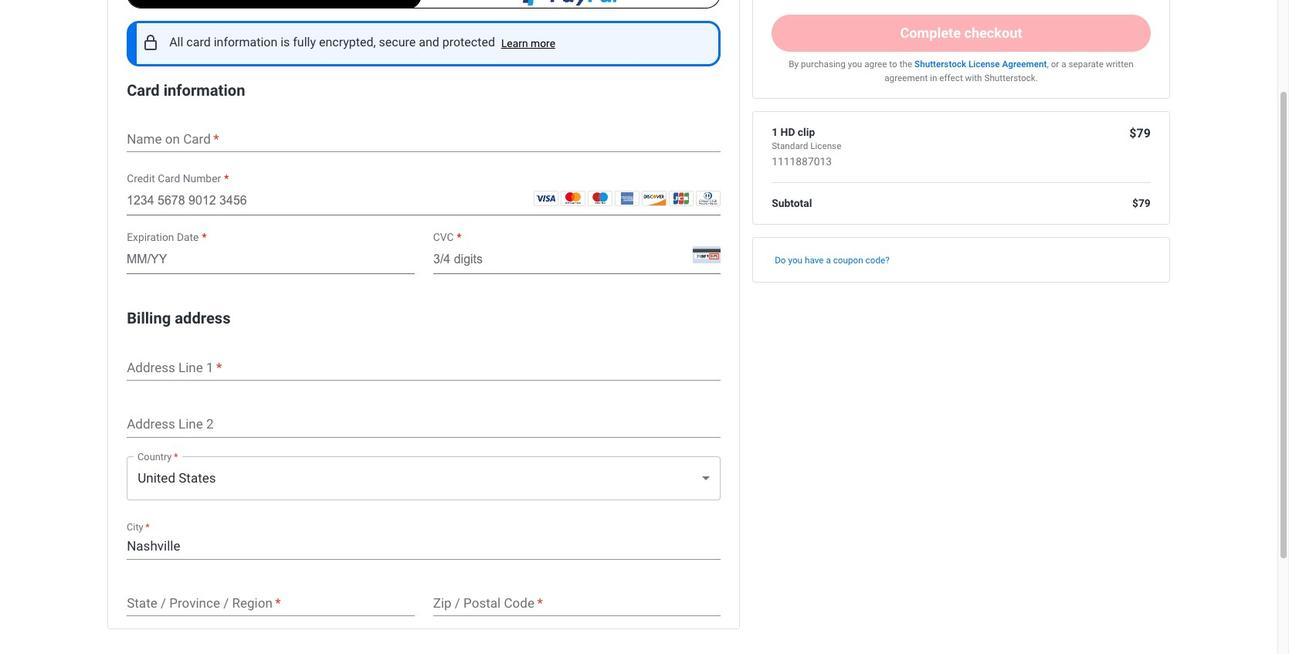 Task type: locate. For each thing, give the bounding box(es) containing it.
a right have
[[826, 255, 831, 266]]

states
[[179, 471, 216, 486]]

None text field
[[127, 412, 721, 438], [127, 534, 721, 560], [127, 412, 721, 438], [127, 534, 721, 560]]

license
[[969, 59, 1000, 70], [811, 141, 842, 152]]

fully
[[293, 35, 316, 50]]

united
[[138, 471, 175, 486]]

credit card number *
[[127, 173, 229, 185]]

is
[[281, 35, 290, 50]]

$79
[[1130, 126, 1151, 140], [1133, 197, 1151, 209]]

city
[[127, 522, 144, 533]]

agreement
[[1003, 59, 1048, 70]]

1111887013
[[772, 155, 832, 168]]

more
[[531, 37, 556, 50]]

complete checkout
[[901, 25, 1023, 41]]

shutterstock.
[[985, 73, 1038, 84]]

purchasing
[[801, 59, 846, 70]]

1 vertical spatial you
[[789, 255, 803, 266]]

billing address
[[127, 309, 231, 328]]

1 horizontal spatial you
[[848, 59, 863, 70]]

you
[[848, 59, 863, 70], [789, 255, 803, 266]]

protected
[[443, 35, 495, 50]]

0 vertical spatial card
[[127, 81, 160, 99]]

0 horizontal spatial license
[[811, 141, 842, 152]]

in
[[931, 73, 938, 84]]

,
[[1048, 59, 1049, 70]]

* text field
[[127, 355, 721, 381], [127, 591, 415, 617], [433, 591, 721, 617]]

1 vertical spatial license
[[811, 141, 842, 152]]

agreement
[[885, 73, 928, 84]]

shutterstock license agreement link
[[915, 59, 1048, 70]]

*
[[214, 131, 219, 147], [224, 173, 229, 185], [202, 231, 207, 244], [457, 231, 462, 244], [216, 360, 222, 375], [174, 451, 178, 462], [146, 522, 150, 533], [275, 596, 281, 611], [537, 596, 543, 611]]

0 vertical spatial a
[[1062, 59, 1067, 70]]

1 horizontal spatial a
[[1062, 59, 1067, 70]]

1 vertical spatial a
[[826, 255, 831, 266]]

learn
[[501, 37, 528, 50]]

license up with
[[969, 59, 1000, 70]]

country
[[138, 451, 172, 462]]

0 horizontal spatial a
[[826, 255, 831, 266]]

you left agree
[[848, 59, 863, 70]]

a inside button
[[826, 255, 831, 266]]

date
[[177, 231, 199, 244]]

you right 'do'
[[789, 255, 803, 266]]

a
[[1062, 59, 1067, 70], [826, 255, 831, 266]]

clip
[[798, 126, 816, 138]]

a right or
[[1062, 59, 1067, 70]]

all card information is fully encrypted, secure and protected alert
[[127, 21, 721, 66]]

card
[[127, 81, 160, 99], [158, 173, 180, 185]]

standard
[[772, 141, 809, 152]]

hd
[[781, 126, 796, 138]]

1 hd clip standard license 1111887013
[[772, 126, 842, 168]]

all
[[169, 35, 183, 50]]

1 horizontal spatial license
[[969, 59, 1000, 70]]

1 vertical spatial information
[[164, 81, 245, 99]]

license down clip at the top
[[811, 141, 842, 152]]

0 vertical spatial license
[[969, 59, 1000, 70]]

information
[[214, 35, 278, 50], [164, 81, 245, 99]]

0 vertical spatial information
[[214, 35, 278, 50]]

billing
[[127, 309, 171, 328]]

do you have a coupon code? button
[[772, 253, 893, 269]]

information down card
[[164, 81, 245, 99]]

1 vertical spatial $79
[[1133, 197, 1151, 209]]

0 horizontal spatial you
[[789, 255, 803, 266]]

information left the is
[[214, 35, 278, 50]]

coupon
[[834, 255, 864, 266]]

cvc
[[433, 231, 454, 244]]



Task type: vqa. For each thing, say whether or not it's contained in the screenshot.
the Let's get creative with your budget banner
no



Task type: describe. For each thing, give the bounding box(es) containing it.
code?
[[866, 255, 890, 266]]

shutterstock
[[915, 59, 967, 70]]

complete
[[901, 25, 961, 41]]

address
[[175, 309, 231, 328]]

effect
[[940, 73, 963, 84]]

0 vertical spatial $79
[[1130, 126, 1151, 140]]

all card information is fully encrypted, secure and protected learn more
[[169, 35, 556, 50]]

expiration date *
[[127, 231, 207, 244]]

1 vertical spatial card
[[158, 173, 180, 185]]

written
[[1106, 59, 1134, 70]]

city *
[[127, 522, 150, 533]]

agree
[[865, 59, 888, 70]]

cvc *
[[433, 231, 462, 244]]

have
[[805, 255, 824, 266]]

to
[[890, 59, 898, 70]]

number
[[183, 173, 221, 185]]

encrypted,
[[319, 35, 376, 50]]

information inside all card information is fully encrypted, secure and protected alert
[[214, 35, 278, 50]]

separate
[[1069, 59, 1104, 70]]

the
[[900, 59, 913, 70]]

subtotal
[[772, 197, 813, 209]]

checkout
[[965, 25, 1023, 41]]

complete checkout button
[[772, 15, 1151, 52]]

1
[[772, 126, 778, 138]]

by purchasing you agree to the shutterstock license agreement
[[789, 59, 1048, 70]]

card
[[186, 35, 211, 50]]

learn more button
[[495, 34, 562, 53]]

* text field
[[127, 127, 721, 152]]

or
[[1052, 59, 1060, 70]]

you inside button
[[789, 255, 803, 266]]

united states button
[[127, 456, 721, 501]]

do
[[775, 255, 786, 266]]

with
[[966, 73, 983, 84]]

country *
[[138, 451, 178, 462]]

secure
[[379, 35, 416, 50]]

a inside , or a separate written agreement in effect with shutterstock.
[[1062, 59, 1067, 70]]

0 vertical spatial you
[[848, 59, 863, 70]]

, or a separate written agreement in effect with shutterstock.
[[885, 59, 1134, 84]]

license inside '1 hd clip standard license 1111887013'
[[811, 141, 842, 152]]

do you have a coupon code?
[[775, 255, 890, 266]]

by
[[789, 59, 799, 70]]

united states
[[138, 471, 216, 486]]

card information
[[127, 81, 245, 99]]

expiration
[[127, 231, 174, 244]]

credit
[[127, 173, 155, 185]]

and
[[419, 35, 440, 50]]



